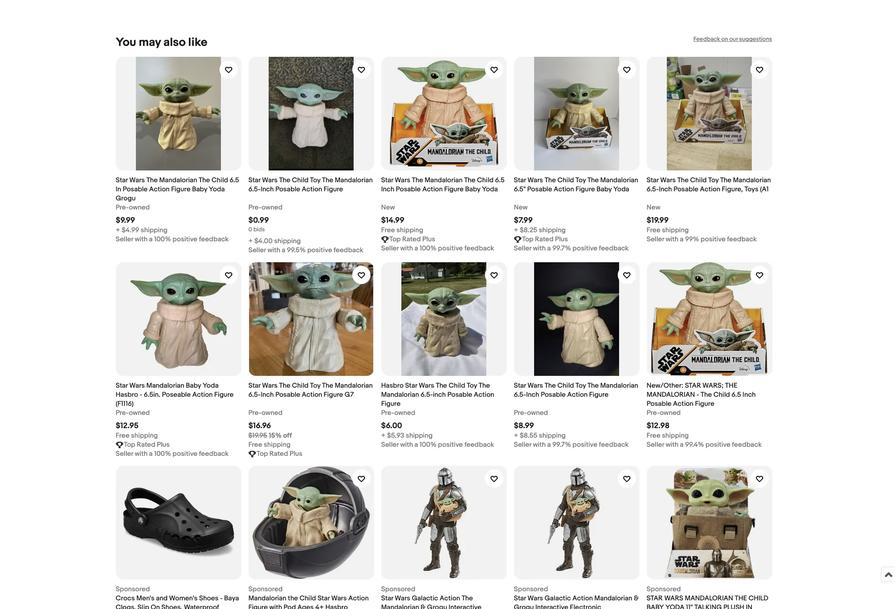 Task type: describe. For each thing, give the bounding box(es) containing it.
feedback inside star wars the mandalorian the child 6.5 in posable action figure baby yoda grogu pre-owned $9.99 + $4.99 shipping seller with a 100% positive feedback
[[199, 235, 229, 244]]

pre- inside star wars mandalorian baby yoda hasbro - 6.5in. poseable action figure (f1116) pre-owned $12.95 free shipping
[[116, 409, 129, 418]]

rated for $12.95
[[137, 441, 155, 449]]

6.5"
[[514, 185, 526, 194]]

6.5 for star wars the mandalorian the child 6.5 inch posable action figure baby yoda
[[495, 176, 505, 185]]

sponsored for sponsored star wars mandalorian the child baby yoda 11" talking plush i
[[647, 585, 681, 594]]

wars;
[[703, 382, 724, 390]]

feedback inside new $19.99 free shipping seller with a 99% positive feedback
[[727, 235, 757, 244]]

$8.55
[[520, 432, 538, 440]]

Seller with a 99% positive feedback text field
[[647, 235, 757, 244]]

a inside pre-owned $8.99 + $8.55 shipping seller with a 99.7% positive feedback
[[547, 441, 551, 449]]

$16.96 text field
[[249, 422, 271, 431]]

action inside hasbro star wars the child toy the mandalorian 6.5-inch posable action figure pre-owned $6.00 + $5.93 shipping seller with a 100% positive feedback
[[474, 391, 494, 399]]

positive inside new $19.99 free shipping seller with a 99% positive feedback
[[701, 235, 726, 244]]

wars inside star wars the mandalorian the child 6.5 in posable action figure baby yoda grogu pre-owned $9.99 + $4.99 shipping seller with a 100% positive feedback
[[129, 176, 145, 185]]

also
[[164, 36, 186, 50]]

mandalorian inside star wars the mandalorian the child 6.5 inch posable action figure baby yoda
[[425, 176, 463, 185]]

6.5in.
[[144, 391, 160, 399]]

figure inside star wars the mandalorian the child 6.5 in posable action figure baby yoda grogu pre-owned $9.99 + $4.99 shipping seller with a 100% positive feedback
[[171, 185, 191, 194]]

star inside star wars mandalorian baby yoda hasbro - 6.5in. poseable action figure (f1116) pre-owned $12.95 free shipping
[[116, 382, 128, 390]]

with inside pre-owned $0.99 0 bids + $4.00 shipping seller with a 99.5% positive feedback
[[268, 246, 280, 255]]

feedback
[[694, 36, 720, 43]]

99.5%
[[287, 246, 306, 255]]

sponsored crocs men's and women's shoes - baya clogs, slip on shoes, waterproo
[[116, 585, 239, 609]]

sponsored for sponsored star wars galactic action the mandalorian & grogu interactiv
[[381, 585, 416, 594]]

$12.95 text field
[[116, 422, 139, 431]]

plus for $12.95
[[157, 441, 170, 449]]

mandalorian inside sponsored star wars galactic action the mandalorian & grogu interactiv
[[381, 604, 419, 609]]

pre- inside star wars the mandalorian the child 6.5 in posable action figure baby yoda grogu pre-owned $9.99 + $4.99 shipping seller with a 100% positive feedback
[[116, 203, 129, 212]]

15%
[[269, 432, 282, 440]]

feedback inside new/other: star wars; the mandalorian - the child 6.5 inch posable action figure pre-owned $12.98 free shipping seller with a 99.4% positive feedback
[[732, 441, 762, 449]]

99.7% inside pre-owned $8.99 + $8.55 shipping seller with a 99.7% positive feedback
[[553, 441, 571, 449]]

on
[[722, 36, 728, 43]]

99.4%
[[685, 441, 704, 449]]

inch
[[433, 391, 446, 399]]

+ $4.99 shipping text field
[[116, 226, 168, 235]]

with down + $8.25 shipping text field
[[533, 244, 546, 253]]

- for star wars mandalorian baby yoda hasbro - 6.5in. poseable action figure (f1116) pre-owned $12.95 free shipping
[[140, 391, 142, 399]]

baby inside star wars mandalorian baby yoda hasbro - 6.5in. poseable action figure (f1116) pre-owned $12.95 free shipping
[[186, 382, 201, 390]]

new $19.99 free shipping seller with a 99% positive feedback
[[647, 203, 757, 244]]

$8.99 text field
[[514, 422, 534, 431]]

owned inside star wars the mandalorian the child 6.5 in posable action figure baby yoda grogu pre-owned $9.99 + $4.99 shipping seller with a 100% positive feedback
[[129, 203, 150, 212]]

$16.96
[[249, 422, 271, 431]]

0 bids text field
[[249, 226, 265, 233]]

star wars the child toy the mandalorian 6.5-inch posable action figure g7
[[249, 382, 373, 399]]

Top Rated Plus text field
[[257, 450, 303, 459]]

action inside sponsored mandalorian the child star wars action figure with pod ages 4+ hasbro
[[348, 594, 369, 603]]

feedback on our suggestions link
[[694, 36, 772, 43]]

shipping inside new $14.99 free shipping
[[397, 226, 423, 235]]

posable inside new/other: star wars; the mandalorian - the child 6.5 inch posable action figure pre-owned $12.98 free shipping seller with a 99.4% positive feedback
[[647, 400, 672, 408]]

Seller with a 100% positive feedback text field
[[381, 441, 494, 450]]

the inside sponsored star wars mandalorian the child baby yoda 11" talking plush i
[[735, 594, 747, 603]]

$19.99
[[647, 216, 669, 225]]

wars inside star wars the child toy the mandalorian 6.5" posable action figure baby yoda
[[528, 176, 543, 185]]

99%
[[685, 235, 699, 244]]

poseable
[[162, 391, 191, 399]]

yoda inside star wars mandalorian baby yoda hasbro - 6.5in. poseable action figure (f1116) pre-owned $12.95 free shipping
[[203, 382, 219, 390]]

wars inside sponsored star wars galactic action mandalorian & grogu interactive electronic
[[528, 594, 543, 603]]

sponsored mandalorian the child star wars action figure with pod ages 4+ hasbro
[[249, 585, 369, 609]]

mandalorian inside sponsored star wars mandalorian the child baby yoda 11" talking plush i
[[685, 594, 733, 603]]

inch for $8.99
[[526, 391, 539, 399]]

action inside star wars the mandalorian the child 6.5 inch posable action figure baby yoda
[[422, 185, 443, 194]]

star inside sponsored star wars galactic action the mandalorian & grogu interactiv
[[381, 594, 393, 603]]

$9.99
[[116, 216, 135, 225]]

may
[[139, 36, 161, 50]]

interactive
[[536, 604, 569, 609]]

sponsored text field for mandalorian
[[249, 585, 283, 594]]

crocs
[[116, 594, 135, 603]]

$4.00
[[254, 237, 273, 246]]

with down free shipping text box
[[135, 450, 148, 458]]

toy for $16.96
[[310, 382, 321, 390]]

free shipping text field down "15%" at the left of the page
[[249, 441, 291, 450]]

free inside new $19.99 free shipping seller with a 99% positive feedback
[[647, 226, 661, 235]]

new $7.99 + $8.25 shipping
[[514, 203, 566, 235]]

pre-owned $16.96 $19.95 15% off free shipping
[[249, 409, 292, 449]]

star inside sponsored mandalorian the child star wars action figure with pod ages 4+ hasbro
[[318, 594, 330, 603]]

talking
[[695, 604, 722, 609]]

(a1
[[760, 185, 769, 194]]

star wars the child toy the mandalorian 6.5-inch posable action figure for $0.99
[[249, 176, 373, 194]]

0
[[249, 226, 252, 233]]

posable inside star wars the mandalorian the child 6.5 inch posable action figure baby yoda
[[396, 185, 421, 194]]

new/other: star wars; the mandalorian - the child 6.5 inch posable action figure pre-owned $12.98 free shipping seller with a 99.4% positive feedback
[[647, 382, 762, 449]]

owned inside pre-owned $0.99 0 bids + $4.00 shipping seller with a 99.5% positive feedback
[[262, 203, 283, 212]]

with inside star wars the mandalorian the child 6.5 in posable action figure baby yoda grogu pre-owned $9.99 + $4.99 shipping seller with a 100% positive feedback
[[135, 235, 148, 244]]

$12.98
[[647, 422, 670, 431]]

shipping inside the pre-owned $16.96 $19.95 15% off free shipping
[[264, 441, 291, 449]]

mandalorian inside star wars the mandalorian the child 6.5 in posable action figure baby yoda grogu pre-owned $9.99 + $4.99 shipping seller with a 100% positive feedback
[[159, 176, 197, 185]]

Free shipping text field
[[116, 432, 158, 441]]

toy for $7.99
[[576, 176, 586, 185]]

wars inside star wars the child toy the mandalorian 6.5-inch posable action figure, toys (a1
[[661, 176, 676, 185]]

with inside new/other: star wars; the mandalorian - the child 6.5 inch posable action figure pre-owned $12.98 free shipping seller with a 99.4% positive feedback
[[666, 441, 679, 449]]

seller inside star wars the mandalorian the child 6.5 in posable action figure baby yoda grogu pre-owned $9.99 + $4.99 shipping seller with a 100% positive feedback
[[116, 235, 133, 244]]

yoda
[[666, 604, 685, 609]]

pod
[[284, 604, 296, 609]]

top rated plus text field for $14.99
[[389, 235, 435, 244]]

feedback inside hasbro star wars the child toy the mandalorian 6.5-inch posable action figure pre-owned $6.00 + $5.93 shipping seller with a 100% positive feedback
[[465, 441, 494, 449]]

star wars the child toy the mandalorian 6.5-inch posable action figure for $8.99
[[514, 382, 638, 399]]

wars inside star wars mandalorian baby yoda hasbro - 6.5in. poseable action figure (f1116) pre-owned $12.95 free shipping
[[129, 382, 145, 390]]

g7
[[345, 391, 354, 399]]

wars inside star wars the child toy the mandalorian 6.5-inch posable action figure g7
[[262, 382, 278, 390]]

seller down $14.99
[[381, 244, 399, 253]]

you may also like
[[116, 36, 207, 50]]

baby for star wars the child toy the mandalorian 6.5" posable action figure baby yoda
[[597, 185, 612, 194]]

& inside sponsored star wars galactic action mandalorian & grogu interactive electronic
[[634, 594, 639, 603]]

like
[[188, 36, 207, 50]]

+ inside pre-owned $0.99 0 bids + $4.00 shipping seller with a 99.5% positive feedback
[[249, 237, 253, 246]]

top rated plus for $14.99
[[389, 235, 435, 244]]

star wars the child toy the mandalorian 6.5" posable action figure baby yoda
[[514, 176, 638, 194]]

slip
[[138, 604, 149, 609]]

+ inside new $7.99 + $8.25 shipping
[[514, 226, 518, 235]]

and
[[156, 594, 168, 603]]

feedback inside pre-owned $0.99 0 bids + $4.00 shipping seller with a 99.5% positive feedback
[[334, 246, 364, 255]]

yoda for star wars the mandalorian the child 6.5 inch posable action figure baby yoda
[[482, 185, 498, 194]]

with inside pre-owned $8.99 + $8.55 shipping seller with a 99.7% positive feedback
[[533, 441, 546, 449]]

plush
[[724, 604, 745, 609]]

inch for $19.99
[[659, 185, 672, 194]]

Seller with a 99.4% positive feedback text field
[[647, 441, 762, 450]]

new/other:
[[647, 382, 684, 390]]

Seller with a 99.5% positive feedback text field
[[249, 246, 364, 255]]

shipping inside hasbro star wars the child toy the mandalorian 6.5-inch posable action figure pre-owned $6.00 + $5.93 shipping seller with a 100% positive feedback
[[406, 432, 433, 440]]

wars inside star wars the mandalorian the child 6.5 inch posable action figure baby yoda
[[395, 176, 411, 185]]

toy for $0.99
[[310, 176, 321, 185]]

pre- inside new/other: star wars; the mandalorian - the child 6.5 inch posable action figure pre-owned $12.98 free shipping seller with a 99.4% positive feedback
[[647, 409, 660, 418]]

action inside star wars the mandalorian the child 6.5 in posable action figure baby yoda grogu pre-owned $9.99 + $4.99 shipping seller with a 100% positive feedback
[[149, 185, 170, 194]]

top for $12.95
[[124, 441, 135, 449]]

pre- inside hasbro star wars the child toy the mandalorian 6.5-inch posable action figure pre-owned $6.00 + $5.93 shipping seller with a 100% positive feedback
[[381, 409, 395, 418]]

seller with a 100% positive feedback for $12.95
[[116, 450, 229, 458]]

100% inside hasbro star wars the child toy the mandalorian 6.5-inch posable action figure pre-owned $6.00 + $5.93 shipping seller with a 100% positive feedback
[[420, 441, 437, 449]]

wars inside sponsored star wars galactic action the mandalorian & grogu interactiv
[[395, 594, 411, 603]]

inch for $16.96
[[261, 391, 274, 399]]

$7.99
[[514, 216, 533, 225]]

new text field for $14.99
[[381, 203, 395, 212]]

mandalorian inside star wars mandalorian baby yoda hasbro - 6.5in. poseable action figure (f1116) pre-owned $12.95 free shipping
[[146, 382, 184, 390]]

+ inside pre-owned $8.99 + $8.55 shipping seller with a 99.7% positive feedback
[[514, 432, 518, 440]]

+ inside hasbro star wars the child toy the mandalorian 6.5-inch posable action figure pre-owned $6.00 + $5.93 shipping seller with a 100% positive feedback
[[381, 432, 386, 440]]

with down new $14.99 free shipping
[[400, 244, 413, 253]]

rated inside top rated plus text field
[[270, 450, 288, 458]]

on
[[151, 604, 160, 609]]

the inside new/other: star wars; the mandalorian - the child 6.5 inch posable action figure pre-owned $12.98 free shipping seller with a 99.4% positive feedback
[[701, 391, 712, 399]]

free shipping text field for $14.99
[[381, 226, 423, 235]]

$6.00 text field
[[381, 422, 402, 431]]

baby for star wars the mandalorian the child 6.5 in posable action figure baby yoda grogu pre-owned $9.99 + $4.99 shipping seller with a 100% positive feedback
[[192, 185, 207, 194]]

seller with a 100% positive feedback text field for wars
[[116, 450, 229, 459]]

figure inside star wars the mandalorian the child 6.5 inch posable action figure baby yoda
[[444, 185, 464, 194]]

positive inside star wars the mandalorian the child 6.5 in posable action figure baby yoda grogu pre-owned $9.99 + $4.99 shipping seller with a 100% positive feedback
[[173, 235, 197, 244]]

seller with a 100% positive feedback for $14.99
[[381, 244, 494, 253]]

+ inside star wars the mandalorian the child 6.5 in posable action figure baby yoda grogu pre-owned $9.99 + $4.99 shipping seller with a 100% positive feedback
[[116, 226, 120, 235]]

bids
[[253, 226, 265, 233]]

rated for $14.99
[[402, 235, 421, 244]]

$19.99 text field
[[647, 216, 669, 225]]

$6.00
[[381, 422, 402, 431]]

6.5 inside new/other: star wars; the mandalorian - the child 6.5 inch posable action figure pre-owned $12.98 free shipping seller with a 99.4% positive feedback
[[732, 391, 741, 399]]

posable inside star wars the child toy the mandalorian 6.5-inch posable action figure g7
[[275, 391, 300, 399]]

a inside hasbro star wars the child toy the mandalorian 6.5-inch posable action figure pre-owned $6.00 + $5.93 shipping seller with a 100% positive feedback
[[415, 441, 418, 449]]

4+
[[315, 604, 324, 609]]

$7.99 text field
[[514, 216, 533, 225]]

child
[[749, 594, 769, 603]]

figure inside star wars the child toy the mandalorian 6.5-inch posable action figure g7
[[324, 391, 343, 399]]

pre- inside the pre-owned $16.96 $19.95 15% off free shipping
[[249, 409, 262, 418]]

inch for $0.99
[[261, 185, 274, 194]]

baby for star wars the mandalorian the child 6.5 inch posable action figure baby yoda
[[465, 185, 481, 194]]

+ $5.93 shipping text field
[[381, 432, 433, 441]]

new $14.99 free shipping
[[381, 203, 423, 235]]

men's
[[136, 594, 155, 603]]

pre-owned $8.99 + $8.55 shipping seller with a 99.7% positive feedback
[[514, 409, 629, 449]]

top for $7.99
[[522, 235, 534, 244]]

$14.99 text field
[[381, 216, 405, 225]]

galactic for interactive
[[545, 594, 571, 603]]

action inside star wars mandalorian baby yoda hasbro - 6.5in. poseable action figure (f1116) pre-owned $12.95 free shipping
[[192, 391, 213, 399]]

seller inside hasbro star wars the child toy the mandalorian 6.5-inch posable action figure pre-owned $6.00 + $5.93 shipping seller with a 100% positive feedback
[[381, 441, 399, 449]]

toys
[[745, 185, 759, 194]]

with inside sponsored mandalorian the child star wars action figure with pod ages 4+ hasbro
[[269, 604, 282, 609]]

suggestions
[[739, 36, 772, 43]]

shipping inside pre-owned $8.99 + $8.55 shipping seller with a 99.7% positive feedback
[[539, 432, 566, 440]]

galactic for grogu
[[412, 594, 438, 603]]

$4.99
[[122, 226, 139, 235]]

our
[[730, 36, 738, 43]]

star wars the mandalorian the child 6.5 in posable action figure baby yoda grogu pre-owned $9.99 + $4.99 shipping seller with a 100% positive feedback
[[116, 176, 239, 244]]

ages
[[298, 604, 314, 609]]

shipping inside new/other: star wars; the mandalorian - the child 6.5 inch posable action figure pre-owned $12.98 free shipping seller with a 99.4% positive feedback
[[662, 432, 689, 440]]

6.5- inside hasbro star wars the child toy the mandalorian 6.5-inch posable action figure pre-owned $6.00 + $5.93 shipping seller with a 100% positive feedback
[[421, 391, 433, 399]]

top rated plus for $7.99
[[522, 235, 568, 244]]

Seller with a 99.7% positive feedback text field
[[514, 244, 629, 253]]



Task type: locate. For each thing, give the bounding box(es) containing it.
action inside star wars the child toy the mandalorian 6.5-inch posable action figure, toys (a1
[[700, 185, 721, 194]]

list
[[116, 50, 780, 609]]

Free shipping text field
[[381, 226, 423, 235], [647, 226, 689, 235], [647, 432, 689, 441], [249, 441, 291, 450]]

2 horizontal spatial hasbro
[[381, 382, 404, 390]]

1 horizontal spatial pre-owned text field
[[381, 409, 415, 418]]

wars
[[665, 594, 684, 603]]

top rated plus text field down $12.95
[[124, 441, 170, 450]]

seller down $19.99 text box
[[647, 235, 664, 244]]

in
[[116, 185, 121, 194]]

shipping inside pre-owned $0.99 0 bids + $4.00 shipping seller with a 99.5% positive feedback
[[274, 237, 301, 246]]

owned
[[129, 203, 150, 212], [262, 203, 283, 212], [129, 409, 150, 418], [262, 409, 283, 418], [394, 409, 415, 418], [527, 409, 548, 418], [660, 409, 681, 418]]

0 horizontal spatial new
[[381, 203, 395, 212]]

2 horizontal spatial new
[[647, 203, 661, 212]]

electronic
[[570, 604, 601, 609]]

1 horizontal spatial galactic
[[545, 594, 571, 603]]

0 horizontal spatial &
[[421, 604, 426, 609]]

$0.99 text field
[[249, 216, 269, 225]]

sponsored inside sponsored star wars mandalorian the child baby yoda 11" talking plush i
[[647, 585, 681, 594]]

6.5-
[[249, 185, 261, 194], [647, 185, 659, 194], [249, 391, 261, 399], [421, 391, 433, 399], [514, 391, 526, 399]]

Seller with a 100% positive feedback text field
[[116, 235, 229, 244], [381, 244, 494, 253], [116, 450, 229, 459]]

1 galactic from the left
[[412, 594, 438, 603]]

baby
[[192, 185, 207, 194], [465, 185, 481, 194], [597, 185, 612, 194], [186, 382, 201, 390]]

$9.99 text field
[[116, 216, 135, 225]]

top rated plus
[[389, 235, 435, 244], [522, 235, 568, 244], [124, 441, 170, 449], [257, 450, 303, 458]]

star wars the child toy the mandalorian 6.5-inch posable action figure, toys (a1
[[647, 176, 771, 194]]

toy for $8.99
[[576, 382, 586, 390]]

positive inside hasbro star wars the child toy the mandalorian 6.5-inch posable action figure pre-owned $6.00 + $5.93 shipping seller with a 100% positive feedback
[[438, 441, 463, 449]]

6.5- inside star wars the child toy the mandalorian 6.5-inch posable action figure, toys (a1
[[647, 185, 659, 194]]

child inside star wars the child toy the mandalorian 6.5" posable action figure baby yoda
[[558, 176, 574, 185]]

6.5- for $19.99
[[647, 185, 659, 194]]

owned inside star wars mandalorian baby yoda hasbro - 6.5in. poseable action figure (f1116) pre-owned $12.95 free shipping
[[129, 409, 150, 418]]

plus for $7.99
[[555, 235, 568, 244]]

(f1116)
[[116, 400, 134, 408]]

4 sponsored from the left
[[514, 585, 548, 594]]

3 sponsored text field from the left
[[381, 585, 416, 594]]

shipping inside new $19.99 free shipping seller with a 99% positive feedback
[[662, 226, 689, 235]]

0 horizontal spatial new text field
[[381, 203, 395, 212]]

sponsored text field for crocs
[[116, 585, 150, 594]]

1 horizontal spatial top rated plus text field
[[389, 235, 435, 244]]

shipping down "15%" at the left of the page
[[264, 441, 291, 449]]

0 vertical spatial star
[[685, 382, 701, 390]]

free shipping text field down $19.99 text box
[[647, 226, 689, 235]]

$0.99
[[249, 216, 269, 225]]

pre- down (f1116) on the bottom left of page
[[116, 409, 129, 418]]

pre-owned text field up $9.99
[[116, 203, 150, 212]]

plus down new $14.99 free shipping
[[422, 235, 435, 244]]

the right the wars;
[[725, 382, 738, 390]]

seller down $8.25
[[514, 244, 532, 253]]

0 vertical spatial &
[[634, 594, 639, 603]]

2 pre-owned text field from the left
[[381, 409, 415, 418]]

sponsored text field for star
[[381, 585, 416, 594]]

toy inside hasbro star wars the child toy the mandalorian 6.5-inch posable action figure pre-owned $6.00 + $5.93 shipping seller with a 100% positive feedback
[[467, 382, 477, 390]]

galactic
[[412, 594, 438, 603], [545, 594, 571, 603]]

pre- up $8.99
[[514, 409, 527, 418]]

plus up seller with a 99.7% positive feedback
[[555, 235, 568, 244]]

Top Rated Plus text field
[[389, 235, 435, 244], [522, 235, 568, 244], [124, 441, 170, 450]]

with inside hasbro star wars the child toy the mandalorian 6.5-inch posable action figure pre-owned $6.00 + $5.93 shipping seller with a 100% positive feedback
[[400, 441, 413, 449]]

free inside star wars mandalorian baby yoda hasbro - 6.5in. poseable action figure (f1116) pre-owned $12.95 free shipping
[[116, 432, 130, 440]]

seller inside pre-owned $8.99 + $8.55 shipping seller with a 99.7% positive feedback
[[514, 441, 532, 449]]

star
[[116, 176, 128, 185], [249, 176, 261, 185], [381, 176, 393, 185], [514, 176, 526, 185], [647, 176, 659, 185], [116, 382, 128, 390], [249, 382, 261, 390], [405, 382, 417, 390], [514, 382, 526, 390], [318, 594, 330, 603], [381, 594, 393, 603], [514, 594, 526, 603]]

plus down off
[[290, 450, 303, 458]]

0 horizontal spatial pre-owned text field
[[249, 409, 283, 418]]

6.5 inside star wars the mandalorian the child 6.5 inch posable action figure baby yoda
[[495, 176, 505, 185]]

positive inside pre-owned $0.99 0 bids + $4.00 shipping seller with a 99.5% positive feedback
[[307, 246, 332, 255]]

baby
[[647, 604, 664, 609]]

3 pre-owned text field from the left
[[647, 409, 681, 418]]

star wars the child toy the mandalorian 6.5-inch posable action figure up pre-owned $0.99 0 bids + $4.00 shipping seller with a 99.5% positive feedback
[[249, 176, 373, 194]]

shipping up seller with a 99.7% positive feedback text field
[[539, 432, 566, 440]]

new up $7.99 at the right of page
[[514, 203, 528, 212]]

shoes
[[199, 594, 219, 603]]

1 horizontal spatial -
[[220, 594, 223, 603]]

+ down $9.99 text field
[[116, 226, 120, 235]]

6.5- for $8.99
[[514, 391, 526, 399]]

star wars the child toy the mandalorian 6.5-inch posable action figure
[[249, 176, 373, 194], [514, 382, 638, 399]]

99.7%
[[553, 244, 571, 253], [553, 441, 571, 449]]

grogu
[[116, 194, 136, 203], [427, 604, 447, 609], [514, 604, 534, 609]]

Pre-owned text field
[[116, 203, 150, 212], [249, 203, 283, 212], [116, 409, 150, 418], [514, 409, 548, 418]]

grogu inside sponsored star wars galactic action the mandalorian & grogu interactiv
[[427, 604, 447, 609]]

0 vertical spatial 99.7%
[[553, 244, 571, 253]]

sponsored star wars galactic action mandalorian & grogu interactive electronic
[[514, 585, 639, 609]]

New text field
[[381, 203, 395, 212], [647, 203, 661, 212]]

posable inside star wars the child toy the mandalorian 6.5" posable action figure baby yoda
[[527, 185, 552, 194]]

5 sponsored from the left
[[647, 585, 681, 594]]

3 new from the left
[[647, 203, 661, 212]]

top rated plus down $12.95
[[124, 441, 170, 449]]

feedback inside pre-owned $8.99 + $8.55 shipping seller with a 99.7% positive feedback
[[599, 441, 629, 449]]

2 vertical spatial hasbro
[[325, 604, 348, 609]]

feedback on our suggestions
[[694, 36, 772, 43]]

star inside hasbro star wars the child toy the mandalorian 6.5-inch posable action figure pre-owned $6.00 + $5.93 shipping seller with a 100% positive feedback
[[405, 382, 417, 390]]

new text field for $19.99
[[647, 203, 661, 212]]

free down $19.95
[[249, 441, 262, 449]]

plus for $14.99
[[422, 235, 435, 244]]

sponsored text field up "interactive"
[[514, 585, 548, 594]]

1 vertical spatial 99.7%
[[553, 441, 571, 449]]

toy
[[310, 176, 321, 185], [576, 176, 586, 185], [709, 176, 719, 185], [310, 382, 321, 390], [467, 382, 477, 390], [576, 382, 586, 390]]

clogs,
[[116, 604, 136, 609]]

action inside new/other: star wars; the mandalorian - the child 6.5 inch posable action figure pre-owned $12.98 free shipping seller with a 99.4% positive feedback
[[673, 400, 694, 408]]

posable up pre-owned $0.99 0 bids + $4.00 shipping seller with a 99.5% positive feedback
[[275, 185, 300, 194]]

seller down $8.55
[[514, 441, 532, 449]]

- for sponsored crocs men's and women's shoes - baya clogs, slip on shoes, waterproo
[[220, 594, 223, 603]]

+ down 0
[[249, 237, 253, 246]]

top rated plus down $8.25
[[522, 235, 568, 244]]

99.7% inside text box
[[553, 244, 571, 253]]

pre-owned text field up $16.96 text box
[[249, 409, 283, 418]]

pre-owned text field up $12.98 text box
[[647, 409, 681, 418]]

$14.99
[[381, 216, 405, 225]]

free shipping text field for $19.99
[[647, 226, 689, 235]]

hasbro up $6.00
[[381, 382, 404, 390]]

pre-owned text field for $6.00
[[381, 409, 415, 418]]

seller with a 100% positive feedback
[[381, 244, 494, 253], [116, 450, 229, 458]]

1 new from the left
[[381, 203, 395, 212]]

1 vertical spatial star wars the child toy the mandalorian 6.5-inch posable action figure
[[514, 382, 638, 399]]

the
[[146, 176, 158, 185], [199, 176, 210, 185], [279, 176, 291, 185], [322, 176, 333, 185], [412, 176, 423, 185], [464, 176, 476, 185], [545, 176, 556, 185], [588, 176, 599, 185], [678, 176, 689, 185], [720, 176, 732, 185], [279, 382, 291, 390], [322, 382, 333, 390], [436, 382, 447, 390], [479, 382, 490, 390], [545, 382, 556, 390], [588, 382, 599, 390], [701, 391, 712, 399], [462, 594, 473, 603]]

shipping up 99.5%
[[274, 237, 301, 246]]

pre-owned text field up $0.99
[[249, 203, 283, 212]]

free shipping text field down $12.98 text box
[[647, 432, 689, 441]]

pre-owned text field for $12.98
[[647, 409, 681, 418]]

0 horizontal spatial seller with a 100% positive feedback
[[116, 450, 229, 458]]

star
[[685, 382, 701, 390], [647, 594, 663, 603]]

shipping inside star wars the mandalorian the child 6.5 in posable action figure baby yoda grogu pre-owned $9.99 + $4.99 shipping seller with a 100% positive feedback
[[141, 226, 168, 235]]

6.5 for star wars the mandalorian the child 6.5 in posable action figure baby yoda grogu pre-owned $9.99 + $4.99 shipping seller with a 100% positive feedback
[[230, 176, 239, 185]]

shipping down $12.98 text box
[[662, 432, 689, 440]]

&
[[634, 594, 639, 603], [421, 604, 426, 609]]

seller with a 99.7% positive feedback
[[514, 244, 629, 253]]

pre-owned text field up $6.00 'text field'
[[381, 409, 415, 418]]

the up plush
[[735, 594, 747, 603]]

top rated plus down "15%" at the left of the page
[[257, 450, 303, 458]]

0 vertical spatial mandalorian
[[647, 391, 695, 399]]

pre-owned text field for $16.96
[[249, 409, 283, 418]]

rated down $8.25
[[535, 235, 554, 244]]

new for $7.99
[[514, 203, 528, 212]]

sponsored for sponsored mandalorian the child star wars action figure with pod ages 4+ hasbro
[[249, 585, 283, 594]]

sponsored text field for wars
[[647, 585, 681, 594]]

1 horizontal spatial grogu
[[427, 604, 447, 609]]

top rated plus for $12.95
[[124, 441, 170, 449]]

2 horizontal spatial -
[[697, 391, 699, 399]]

pre-owned text field for $9.99
[[116, 203, 150, 212]]

wars inside hasbro star wars the child toy the mandalorian 6.5-inch posable action figure pre-owned $6.00 + $5.93 shipping seller with a 100% positive feedback
[[419, 382, 434, 390]]

star left the wars;
[[685, 382, 701, 390]]

+ $4.00 shipping text field
[[249, 237, 301, 246]]

top
[[389, 235, 401, 244], [522, 235, 534, 244], [124, 441, 135, 449], [257, 450, 268, 458]]

owned up $8.99 "text field" at the bottom right of page
[[527, 409, 548, 418]]

Seller with a 99.7% positive feedback text field
[[514, 441, 629, 450]]

the
[[725, 382, 738, 390], [735, 594, 747, 603]]

previous price $19.95 15% off text field
[[249, 432, 292, 441]]

figure
[[171, 185, 191, 194], [324, 185, 343, 194], [444, 185, 464, 194], [576, 185, 595, 194], [214, 391, 234, 399], [324, 391, 343, 399], [589, 391, 609, 399], [381, 400, 401, 408], [695, 400, 715, 408], [249, 604, 268, 609]]

yoda inside star wars the mandalorian the child 6.5 inch posable action figure baby yoda
[[482, 185, 498, 194]]

yoda for star wars the mandalorian the child 6.5 in posable action figure baby yoda grogu pre-owned $9.99 + $4.99 shipping seller with a 100% positive feedback
[[209, 185, 225, 194]]

Sponsored text field
[[514, 585, 548, 594], [647, 585, 681, 594]]

$5.93
[[387, 432, 404, 440]]

shipping right $8.25
[[539, 226, 566, 235]]

pre-owned text field for $0.99
[[249, 203, 283, 212]]

1 horizontal spatial sponsored text field
[[647, 585, 681, 594]]

pre- up '$0.99' text field
[[249, 203, 262, 212]]

the
[[288, 594, 298, 603]]

1 new text field from the left
[[381, 203, 395, 212]]

hasbro inside star wars mandalorian baby yoda hasbro - 6.5in. poseable action figure (f1116) pre-owned $12.95 free shipping
[[116, 391, 138, 399]]

plus down star wars mandalorian baby yoda hasbro - 6.5in. poseable action figure (f1116) pre-owned $12.95 free shipping
[[157, 441, 170, 449]]

0 horizontal spatial galactic
[[412, 594, 438, 603]]

mandalorian inside star wars the child toy the mandalorian 6.5-inch posable action figure, toys (a1
[[733, 176, 771, 185]]

free down $12.98
[[647, 432, 661, 440]]

1 horizontal spatial new text field
[[647, 203, 661, 212]]

top rated plus text field for $12.95
[[124, 441, 170, 450]]

top down $12.95
[[124, 441, 135, 449]]

sponsored for sponsored star wars galactic action mandalorian & grogu interactive electronic
[[514, 585, 548, 594]]

pre-owned text field for $12.95
[[116, 409, 150, 418]]

pre- up $9.99 text field
[[116, 203, 129, 212]]

hasbro right 4+
[[325, 604, 348, 609]]

2 sponsored text field from the left
[[647, 585, 681, 594]]

rated for $7.99
[[535, 235, 554, 244]]

1 horizontal spatial hasbro
[[325, 604, 348, 609]]

seller down $12.98
[[647, 441, 664, 449]]

+ left $8.55
[[514, 432, 518, 440]]

new for $14.99
[[381, 203, 395, 212]]

$8.99
[[514, 422, 534, 431]]

pre- up $6.00
[[381, 409, 395, 418]]

toy inside star wars the child toy the mandalorian 6.5-inch posable action figure, toys (a1
[[709, 176, 719, 185]]

2 horizontal spatial sponsored text field
[[381, 585, 416, 594]]

owned inside pre-owned $8.99 + $8.55 shipping seller with a 99.7% positive feedback
[[527, 409, 548, 418]]

shipping up 99%
[[662, 226, 689, 235]]

top for $14.99
[[389, 235, 401, 244]]

star up baby
[[647, 594, 663, 603]]

with left "99.4%"
[[666, 441, 679, 449]]

1 vertical spatial &
[[421, 604, 426, 609]]

Pre-owned text field
[[249, 409, 283, 418], [381, 409, 415, 418], [647, 409, 681, 418]]

positive inside new/other: star wars; the mandalorian - the child 6.5 inch posable action figure pre-owned $12.98 free shipping seller with a 99.4% positive feedback
[[706, 441, 731, 449]]

posable up new $19.99 free shipping seller with a 99% positive feedback
[[674, 185, 699, 194]]

top down $19.95
[[257, 450, 268, 458]]

owned inside hasbro star wars the child toy the mandalorian 6.5-inch posable action figure pre-owned $6.00 + $5.93 shipping seller with a 100% positive feedback
[[394, 409, 415, 418]]

1 horizontal spatial seller with a 100% positive feedback
[[381, 244, 494, 253]]

action inside star wars the child toy the mandalorian 6.5-inch posable action figure g7
[[302, 391, 322, 399]]

star inside sponsored star wars galactic action mandalorian & grogu interactive electronic
[[514, 594, 526, 603]]

positive
[[173, 235, 197, 244], [701, 235, 726, 244], [438, 244, 463, 253], [573, 244, 598, 253], [307, 246, 332, 255], [438, 441, 463, 449], [573, 441, 598, 449], [706, 441, 731, 449], [173, 450, 197, 458]]

sponsored
[[116, 585, 150, 594], [249, 585, 283, 594], [381, 585, 416, 594], [514, 585, 548, 594], [647, 585, 681, 594]]

free shipping text field for $12.98
[[647, 432, 689, 441]]

child inside hasbro star wars the child toy the mandalorian 6.5-inch posable action figure pre-owned $6.00 + $5.93 shipping seller with a 100% positive feedback
[[449, 382, 465, 390]]

2 horizontal spatial top rated plus text field
[[522, 235, 568, 244]]

11"
[[686, 604, 693, 609]]

& inside sponsored star wars galactic action the mandalorian & grogu interactiv
[[421, 604, 426, 609]]

1 sponsored from the left
[[116, 585, 150, 594]]

a
[[149, 235, 153, 244], [680, 235, 684, 244], [415, 244, 418, 253], [547, 244, 551, 253], [282, 246, 285, 255], [415, 441, 418, 449], [547, 441, 551, 449], [680, 441, 684, 449], [149, 450, 153, 458]]

free down $12.95 text field
[[116, 432, 130, 440]]

$12.98 text field
[[647, 422, 670, 431]]

2 galactic from the left
[[545, 594, 571, 603]]

free down $19.99 text box
[[647, 226, 661, 235]]

-
[[140, 391, 142, 399], [697, 391, 699, 399], [220, 594, 223, 603]]

top rated plus down new $14.99 free shipping
[[389, 235, 435, 244]]

hasbro up (f1116) on the bottom left of page
[[116, 391, 138, 399]]

posable up the pre-owned $16.96 $19.95 15% off free shipping
[[275, 391, 300, 399]]

owned up $9.99
[[129, 203, 150, 212]]

6.5- for $0.99
[[249, 185, 261, 194]]

mandalorian inside sponsored star wars galactic action mandalorian & grogu interactive electronic
[[595, 594, 633, 603]]

seller inside seller with a 99.7% positive feedback text box
[[514, 244, 532, 253]]

sponsored text field up baby
[[647, 585, 681, 594]]

new up $14.99
[[381, 203, 395, 212]]

0 vertical spatial hasbro
[[381, 382, 404, 390]]

yoda inside star wars the child toy the mandalorian 6.5" posable action figure baby yoda
[[614, 185, 630, 194]]

New text field
[[514, 203, 528, 212]]

1 pre-owned text field from the left
[[249, 409, 283, 418]]

with
[[135, 235, 148, 244], [666, 235, 679, 244], [400, 244, 413, 253], [533, 244, 546, 253], [268, 246, 280, 255], [400, 441, 413, 449], [533, 441, 546, 449], [666, 441, 679, 449], [135, 450, 148, 458], [269, 604, 282, 609]]

inch inside star wars the child toy the mandalorian 6.5-inch posable action figure g7
[[261, 391, 274, 399]]

shipping down $12.95
[[131, 432, 158, 440]]

yoda for star wars the child toy the mandalorian 6.5" posable action figure baby yoda
[[614, 185, 630, 194]]

1 sponsored text field from the left
[[514, 585, 548, 594]]

action
[[149, 185, 170, 194], [302, 185, 322, 194], [422, 185, 443, 194], [554, 185, 574, 194], [700, 185, 721, 194], [192, 391, 213, 399], [302, 391, 322, 399], [474, 391, 494, 399], [567, 391, 588, 399], [673, 400, 694, 408], [348, 594, 369, 603], [440, 594, 460, 603], [573, 594, 593, 603]]

the inside new/other: star wars; the mandalorian - the child 6.5 inch posable action figure pre-owned $12.98 free shipping seller with a 99.4% positive feedback
[[725, 382, 738, 390]]

inch inside new/other: star wars; the mandalorian - the child 6.5 inch posable action figure pre-owned $12.98 free shipping seller with a 99.4% positive feedback
[[743, 391, 756, 399]]

yoda
[[209, 185, 225, 194], [482, 185, 498, 194], [614, 185, 630, 194], [203, 382, 219, 390]]

with down $4.99
[[135, 235, 148, 244]]

off
[[283, 432, 292, 440]]

posable up pre-owned $8.99 + $8.55 shipping seller with a 99.7% positive feedback
[[541, 391, 566, 399]]

a inside new $19.99 free shipping seller with a 99% positive feedback
[[680, 235, 684, 244]]

with down $8.55
[[533, 441, 546, 449]]

owned up the $16.96
[[262, 409, 283, 418]]

star inside star wars the child toy the mandalorian 6.5" posable action figure baby yoda
[[514, 176, 526, 185]]

pre-owned text field up $8.99 "text field" at the bottom right of page
[[514, 409, 548, 418]]

star wars the child toy the mandalorian 6.5-inch posable action figure up pre-owned $8.99 + $8.55 shipping seller with a 99.7% positive feedback
[[514, 382, 638, 399]]

wars
[[129, 176, 145, 185], [262, 176, 278, 185], [395, 176, 411, 185], [528, 176, 543, 185], [661, 176, 676, 185], [129, 382, 145, 390], [262, 382, 278, 390], [419, 382, 434, 390], [528, 382, 543, 390], [331, 594, 347, 603], [395, 594, 411, 603], [528, 594, 543, 603]]

child inside star wars the mandalorian the child 6.5 in posable action figure baby yoda grogu pre-owned $9.99 + $4.99 shipping seller with a 100% positive feedback
[[212, 176, 228, 185]]

1 vertical spatial star
[[647, 594, 663, 603]]

child
[[212, 176, 228, 185], [292, 176, 309, 185], [477, 176, 494, 185], [558, 176, 574, 185], [690, 176, 707, 185], [292, 382, 309, 390], [449, 382, 465, 390], [558, 382, 574, 390], [714, 391, 730, 399], [300, 594, 316, 603]]

star inside star wars the mandalorian the child 6.5 in posable action figure baby yoda grogu pre-owned $9.99 + $4.99 shipping seller with a 100% positive feedback
[[116, 176, 128, 185]]

0 horizontal spatial -
[[140, 391, 142, 399]]

mandalorian up talking
[[685, 594, 733, 603]]

mandalorian down new/other: at the right of page
[[647, 391, 695, 399]]

1 99.7% from the top
[[553, 244, 571, 253]]

- inside new/other: star wars; the mandalorian - the child 6.5 inch posable action figure pre-owned $12.98 free shipping seller with a 99.4% positive feedback
[[697, 391, 699, 399]]

2 new text field from the left
[[647, 203, 661, 212]]

feedback
[[199, 235, 229, 244], [727, 235, 757, 244], [465, 244, 494, 253], [599, 244, 629, 253], [334, 246, 364, 255], [465, 441, 494, 449], [599, 441, 629, 449], [732, 441, 762, 449], [199, 450, 229, 458]]

seller with a 100% positive feedback text field for $14.99
[[381, 244, 494, 253]]

+
[[116, 226, 120, 235], [514, 226, 518, 235], [249, 237, 253, 246], [381, 432, 386, 440], [514, 432, 518, 440]]

mandalorian inside sponsored mandalorian the child star wars action figure with pod ages 4+ hasbro
[[249, 594, 286, 603]]

hasbro inside sponsored mandalorian the child star wars action figure with pod ages 4+ hasbro
[[325, 604, 348, 609]]

figure,
[[722, 185, 743, 194]]

toy inside star wars the child toy the mandalorian 6.5-inch posable action figure g7
[[310, 382, 321, 390]]

+ down $7.99 text box
[[514, 226, 518, 235]]

2 new from the left
[[514, 203, 528, 212]]

shipping inside star wars mandalorian baby yoda hasbro - 6.5in. poseable action figure (f1116) pre-owned $12.95 free shipping
[[131, 432, 158, 440]]

figure inside new/other: star wars; the mandalorian - the child 6.5 inch posable action figure pre-owned $12.98 free shipping seller with a 99.4% positive feedback
[[695, 400, 715, 408]]

2 horizontal spatial grogu
[[514, 604, 534, 609]]

1 sponsored text field from the left
[[116, 585, 150, 594]]

galactic inside sponsored star wars galactic action mandalorian & grogu interactive electronic
[[545, 594, 571, 603]]

pre-
[[116, 203, 129, 212], [249, 203, 262, 212], [116, 409, 129, 418], [249, 409, 262, 418], [381, 409, 395, 418], [514, 409, 527, 418], [647, 409, 660, 418]]

child inside new/other: star wars; the mandalorian - the child 6.5 inch posable action figure pre-owned $12.98 free shipping seller with a 99.4% positive feedback
[[714, 391, 730, 399]]

1 horizontal spatial sponsored text field
[[249, 585, 283, 594]]

Sponsored text field
[[116, 585, 150, 594], [249, 585, 283, 594], [381, 585, 416, 594]]

plus inside text field
[[290, 450, 303, 458]]

0 horizontal spatial star
[[647, 594, 663, 603]]

1 horizontal spatial 6.5
[[495, 176, 505, 185]]

with down $4.00
[[268, 246, 280, 255]]

2 horizontal spatial pre-owned text field
[[647, 409, 681, 418]]

free inside the pre-owned $16.96 $19.95 15% off free shipping
[[249, 441, 262, 449]]

2 sponsored text field from the left
[[249, 585, 283, 594]]

+ left the $5.93
[[381, 432, 386, 440]]

with left 99%
[[666, 235, 679, 244]]

star for sponsored star wars mandalorian the child baby yoda 11" talking plush i
[[647, 594, 663, 603]]

free down $14.99
[[381, 226, 395, 235]]

1 vertical spatial mandalorian
[[685, 594, 733, 603]]

seller down free shipping text box
[[116, 450, 133, 458]]

child inside star wars the child toy the mandalorian 6.5-inch posable action figure, toys (a1
[[690, 176, 707, 185]]

star for new/other: star wars; the mandalorian - the child 6.5 inch posable action figure pre-owned $12.98 free shipping seller with a 99.4% positive feedback
[[685, 382, 701, 390]]

seller inside new $19.99 free shipping seller with a 99% positive feedback
[[647, 235, 664, 244]]

0 horizontal spatial grogu
[[116, 194, 136, 203]]

rated
[[402, 235, 421, 244], [535, 235, 554, 244], [137, 441, 155, 449], [270, 450, 288, 458]]

you
[[116, 36, 136, 50]]

baya
[[224, 594, 239, 603]]

0 vertical spatial star wars the child toy the mandalorian 6.5-inch posable action figure
[[249, 176, 373, 194]]

posable right the inch
[[448, 391, 472, 399]]

posable right 6.5"
[[527, 185, 552, 194]]

shoes,
[[161, 604, 183, 609]]

sponsored inside sponsored mandalorian the child star wars action figure with pod ages 4+ hasbro
[[249, 585, 283, 594]]

star inside star wars the child toy the mandalorian 6.5-inch posable action figure g7
[[249, 382, 261, 390]]

pre-owned $0.99 0 bids + $4.00 shipping seller with a 99.5% positive feedback
[[249, 203, 364, 255]]

posable down new/other: at the right of page
[[647, 400, 672, 408]]

plus
[[422, 235, 435, 244], [555, 235, 568, 244], [157, 441, 170, 449], [290, 450, 303, 458]]

free inside new $14.99 free shipping
[[381, 226, 395, 235]]

1 horizontal spatial star wars the child toy the mandalorian 6.5-inch posable action figure
[[514, 382, 638, 399]]

the inside sponsored star wars galactic action the mandalorian & grogu interactiv
[[462, 594, 473, 603]]

0 horizontal spatial 6.5
[[230, 176, 239, 185]]

0 vertical spatial the
[[725, 382, 738, 390]]

1 vertical spatial the
[[735, 594, 747, 603]]

shipping right $4.99
[[141, 226, 168, 235]]

figure inside sponsored mandalorian the child star wars action figure with pod ages 4+ hasbro
[[249, 604, 268, 609]]

figure inside hasbro star wars the child toy the mandalorian 6.5-inch posable action figure pre-owned $6.00 + $5.93 shipping seller with a 100% positive feedback
[[381, 400, 401, 408]]

pre-owned text field for $8.99
[[514, 409, 548, 418]]

rated down $12.95
[[137, 441, 155, 449]]

2 sponsored from the left
[[249, 585, 283, 594]]

star wars mandalorian baby yoda hasbro - 6.5in. poseable action figure (f1116) pre-owned $12.95 free shipping
[[116, 382, 234, 440]]

hasbro star wars the child toy the mandalorian 6.5-inch posable action figure pre-owned $6.00 + $5.93 shipping seller with a 100% positive feedback
[[381, 382, 494, 449]]

rated down new $14.99 free shipping
[[402, 235, 421, 244]]

0 horizontal spatial hasbro
[[116, 391, 138, 399]]

posable right in
[[123, 185, 148, 194]]

6.5
[[230, 176, 239, 185], [495, 176, 505, 185], [732, 391, 741, 399]]

1 vertical spatial seller with a 100% positive feedback
[[116, 450, 229, 458]]

3 sponsored from the left
[[381, 585, 416, 594]]

0 horizontal spatial sponsored text field
[[514, 585, 548, 594]]

1 horizontal spatial new
[[514, 203, 528, 212]]

star wars the mandalorian the child 6.5 inch posable action figure baby yoda
[[381, 176, 505, 194]]

1 horizontal spatial star
[[685, 382, 701, 390]]

shipping down $14.99 text box
[[397, 226, 423, 235]]

100%
[[154, 235, 171, 244], [420, 244, 437, 253], [420, 441, 437, 449], [154, 450, 171, 458]]

0 horizontal spatial star wars the child toy the mandalorian 6.5-inch posable action figure
[[249, 176, 373, 194]]

top down $8.25
[[522, 235, 534, 244]]

free inside new/other: star wars; the mandalorian - the child 6.5 inch posable action figure pre-owned $12.98 free shipping seller with a 99.4% positive feedback
[[647, 432, 661, 440]]

inch inside star wars the mandalorian the child 6.5 inch posable action figure baby yoda
[[381, 185, 394, 194]]

action inside sponsored star wars galactic action the mandalorian & grogu interactiv
[[440, 594, 460, 603]]

list containing $9.99
[[116, 50, 780, 609]]

+ $8.25 shipping text field
[[514, 226, 566, 235]]

rated down "15%" at the left of the page
[[270, 450, 288, 458]]

$8.25
[[520, 226, 538, 235]]

2 99.7% from the top
[[553, 441, 571, 449]]

1 horizontal spatial &
[[634, 594, 639, 603]]

pre-owned text field down (f1116) on the bottom left of page
[[116, 409, 150, 418]]

pre- up $16.96 text box
[[249, 409, 262, 418]]

pre- up $12.98 text box
[[647, 409, 660, 418]]

with left pod on the left of page
[[269, 604, 282, 609]]

sponsored star wars galactic action the mandalorian & grogu interactiv
[[381, 585, 482, 609]]

sponsored text field for wars
[[514, 585, 548, 594]]

owned inside new/other: star wars; the mandalorian - the child 6.5 inch posable action figure pre-owned $12.98 free shipping seller with a 99.4% positive feedback
[[660, 409, 681, 418]]

toy for $19.99
[[709, 176, 719, 185]]

new
[[381, 203, 395, 212], [514, 203, 528, 212], [647, 203, 661, 212]]

mandalorian
[[647, 391, 695, 399], [685, 594, 733, 603]]

$19.95
[[249, 432, 267, 440]]

1 vertical spatial hasbro
[[116, 391, 138, 399]]

$12.95
[[116, 422, 139, 431]]

mandalorian inside star wars the child toy the mandalorian 6.5-inch posable action figure g7
[[335, 382, 373, 390]]

0 horizontal spatial sponsored text field
[[116, 585, 150, 594]]

2 horizontal spatial 6.5
[[732, 391, 741, 399]]

0 vertical spatial seller with a 100% positive feedback
[[381, 244, 494, 253]]

new text field up $19.99
[[647, 203, 661, 212]]

owned down (f1116) on the bottom left of page
[[129, 409, 150, 418]]

sponsored star wars mandalorian the child baby yoda 11" talking plush i
[[647, 585, 769, 609]]

6.5- for $16.96
[[249, 391, 261, 399]]

mandalorian inside hasbro star wars the child toy the mandalorian 6.5-inch posable action figure pre-owned $6.00 + $5.93 shipping seller with a 100% positive feedback
[[381, 391, 419, 399]]

top rated plus text field down new $14.99 free shipping
[[389, 235, 435, 244]]

women's
[[169, 594, 198, 603]]

galactic inside sponsored star wars galactic action the mandalorian & grogu interactiv
[[412, 594, 438, 603]]

+ $8.55 shipping text field
[[514, 432, 566, 441]]

grogu inside sponsored star wars galactic action mandalorian & grogu interactive electronic
[[514, 604, 534, 609]]

hasbro inside hasbro star wars the child toy the mandalorian 6.5-inch posable action figure pre-owned $6.00 + $5.93 shipping seller with a 100% positive feedback
[[381, 382, 404, 390]]

top rated plus text field for $7.99
[[522, 235, 568, 244]]

mandalorian
[[159, 176, 197, 185], [335, 176, 373, 185], [425, 176, 463, 185], [601, 176, 638, 185], [733, 176, 771, 185], [146, 382, 184, 390], [335, 382, 373, 390], [601, 382, 638, 390], [381, 391, 419, 399], [249, 594, 286, 603], [595, 594, 633, 603], [381, 604, 419, 609]]

free shipping text field down $14.99 text box
[[381, 226, 423, 235]]

with down the $5.93
[[400, 441, 413, 449]]

0 horizontal spatial top rated plus text field
[[124, 441, 170, 450]]

seller down $4.00
[[249, 246, 266, 255]]

sponsored for sponsored crocs men's and women's shoes - baya clogs, slip on shoes, waterproo
[[116, 585, 150, 594]]

seller down $4.99
[[116, 235, 133, 244]]

mandalorian inside star wars the child toy the mandalorian 6.5" posable action figure baby yoda
[[601, 176, 638, 185]]

child inside star wars the mandalorian the child 6.5 inch posable action figure baby yoda
[[477, 176, 494, 185]]



Task type: vqa. For each thing, say whether or not it's contained in the screenshot.
Toys link
no



